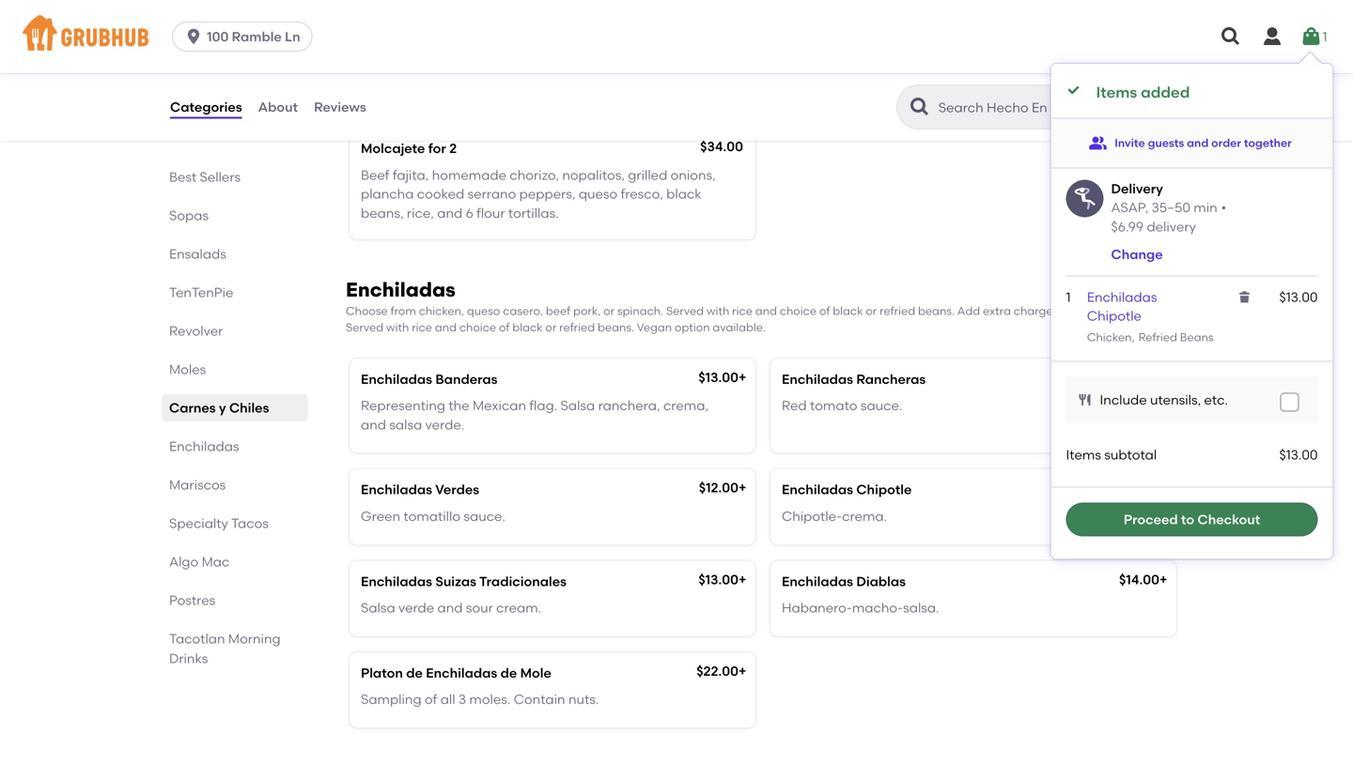 Task type: locate. For each thing, give the bounding box(es) containing it.
black up enchiladas rancheras
[[833, 304, 863, 318]]

enchiladas up the chipotle-
[[782, 482, 853, 498]]

refried
[[1138, 331, 1177, 344]]

red tomato sauce.
[[782, 398, 902, 414]]

$12.00 + down crema,
[[699, 480, 746, 496]]

choice up enchiladas rancheras
[[780, 304, 817, 318]]

0 vertical spatial for
[[428, 140, 446, 156]]

$12.00 + for green tomatillo sauce.
[[699, 480, 746, 496]]

of inside grilled beef tenderloin served on a bed of our rose-petal salsa.
[[611, 39, 623, 55]]

1 horizontal spatial rice,
[[896, 58, 923, 74]]

svg image inside items added tooltip
[[1066, 83, 1081, 98]]

with up available.
[[707, 304, 729, 318]]

fajita,
[[393, 167, 429, 183]]

salsa left verde
[[361, 601, 395, 617]]

sauce. down rancheras
[[861, 398, 902, 414]]

items left subtotal
[[1066, 447, 1101, 463]]

salsa right flag.
[[561, 398, 595, 414]]

rice down from
[[412, 321, 432, 334]]

1 horizontal spatial served
[[666, 304, 704, 318]]

choose
[[346, 304, 388, 318]]

change button
[[1111, 245, 1163, 264]]

enchiladas chipotle link
[[1087, 289, 1157, 324]]

0 horizontal spatial queso
[[467, 304, 500, 318]]

1 vertical spatial $12.00
[[699, 480, 739, 496]]

broiled
[[831, 39, 875, 55]]

1 horizontal spatial salsa
[[561, 398, 595, 414]]

1 vertical spatial salsa.
[[903, 601, 939, 617]]

best
[[169, 169, 197, 185]]

etc.
[[1204, 392, 1228, 408]]

0 vertical spatial 1
[[1323, 29, 1327, 44]]

1 vertical spatial sauce.
[[464, 509, 505, 525]]

peppers,
[[519, 186, 575, 202]]

choice
[[780, 304, 817, 318], [459, 321, 496, 334]]

0 horizontal spatial chipotle
[[856, 482, 912, 498]]

0 vertical spatial $12.00 +
[[1120, 370, 1167, 386]]

0 horizontal spatial salsa
[[361, 601, 395, 617]]

+ for green tomatillo sauce.
[[739, 480, 746, 496]]

1 horizontal spatial enchiladas chipotle
[[1087, 289, 1157, 324]]

beans.
[[918, 304, 955, 318], [598, 321, 634, 334]]

0 vertical spatial queso
[[579, 186, 618, 202]]

categories button
[[169, 73, 243, 141]]

0 horizontal spatial for
[[428, 140, 446, 156]]

order
[[1211, 136, 1241, 150]]

2 vertical spatial $13.00 +
[[698, 572, 746, 588]]

choice down chicken,
[[459, 321, 496, 334]]

enchiladas rancheras
[[782, 371, 926, 387]]

enchiladas inside "enchiladas choose from chicken, queso casero, beef pork, or spinach. served with rice and choice of black or refried beans. add extra charge for seafood or shrimp. served with rice and choice of black or refried beans. vegan option available."
[[346, 278, 456, 302]]

svg image
[[184, 27, 203, 46], [1066, 83, 1081, 98]]

1 horizontal spatial with
[[707, 304, 729, 318]]

tortillas. down peppers,
[[508, 205, 559, 221]]

0 vertical spatial beans,
[[850, 58, 893, 74]]

and up available.
[[755, 304, 777, 318]]

1 horizontal spatial beef
[[546, 304, 571, 318]]

chiles
[[229, 400, 269, 416]]

specialty tacos
[[169, 516, 269, 532]]

enchiladas
[[346, 278, 456, 302], [1087, 289, 1157, 305], [361, 371, 432, 387], [782, 371, 853, 387], [169, 439, 239, 455], [361, 482, 432, 498], [782, 482, 853, 498], [361, 574, 432, 590], [782, 574, 853, 590], [426, 666, 497, 682]]

0 horizontal spatial served
[[346, 321, 383, 334]]

queso left casero,
[[467, 304, 500, 318]]

1 horizontal spatial 1
[[1323, 29, 1327, 44]]

items down cheese
[[1096, 83, 1137, 101]]

with down sizzling
[[782, 58, 808, 74]]

0 vertical spatial sauce.
[[861, 398, 902, 414]]

0 vertical spatial with
[[782, 58, 808, 74]]

black
[[812, 58, 847, 74], [666, 186, 702, 202], [833, 304, 863, 318], [512, 321, 543, 334]]

onions
[[1103, 39, 1144, 55]]

refried
[[880, 304, 915, 318], [559, 321, 595, 334]]

enchiladas chipotle inside items added tooltip
[[1087, 289, 1157, 324]]

0 horizontal spatial de
[[406, 666, 423, 682]]

$12.00
[[1120, 370, 1160, 386], [699, 480, 739, 496]]

0 vertical spatial rice,
[[896, 58, 923, 74]]

delivery icon image
[[1066, 180, 1104, 218]]

0 horizontal spatial with
[[386, 321, 409, 334]]

0 vertical spatial $12.00
[[1120, 370, 1160, 386]]

2 horizontal spatial de
[[1036, 58, 1053, 74]]

sampling of all 3 moles. contain nuts.
[[361, 692, 599, 708]]

$13.00 + up crema,
[[698, 370, 746, 386]]

1 horizontal spatial svg image
[[1066, 83, 1081, 98]]

1 vertical spatial sour
[[466, 601, 493, 617]]

min
[[1194, 200, 1217, 216]]

1 horizontal spatial sour
[[926, 58, 954, 74]]

1 vertical spatial beans.
[[598, 321, 634, 334]]

best sellers
[[169, 169, 241, 185]]

0 vertical spatial chipotle
[[1087, 308, 1142, 324]]

of up the cream,
[[976, 39, 989, 55]]

for right charge
[[1056, 304, 1070, 318]]

1 horizontal spatial $12.00 +
[[1120, 370, 1167, 386]]

for inside "enchiladas choose from chicken, queso casero, beef pork, or spinach. served with rice and choice of black or refried beans. add extra charge for seafood or shrimp. served with rice and choice of black or refried beans. vegan option available."
[[1056, 304, 1070, 318]]

from
[[391, 304, 416, 318]]

or up flag.
[[545, 321, 557, 334]]

cooked
[[417, 186, 464, 202]]

0 horizontal spatial beans.
[[598, 321, 634, 334]]

+ for representing the mexican flag. salsa ranchera, crema, and salsa verde.
[[739, 370, 746, 386]]

and inside items added tooltip
[[1187, 136, 1209, 150]]

0 horizontal spatial sauce.
[[464, 509, 505, 525]]

chipotle inside items added tooltip
[[1087, 308, 1142, 324]]

0 vertical spatial svg image
[[184, 27, 203, 46]]

1 vertical spatial with
[[707, 304, 729, 318]]

mole
[[520, 666, 551, 682]]

0 vertical spatial sour
[[926, 58, 954, 74]]

svg image inside 100 ramble ln button
[[184, 27, 203, 46]]

people icon image
[[1088, 134, 1107, 153]]

de left mole
[[500, 666, 517, 682]]

+ for salsa verde and sour cream.
[[739, 572, 746, 588]]

rice up available.
[[732, 304, 753, 318]]

about
[[258, 99, 298, 115]]

rice, inside beef fajita, homemade chorizo, nopalitos, grilled onions, plancha cooked serrano peppers, queso fresco, black beans, rice, and 6 flour tortillas.
[[407, 205, 434, 221]]

and left order
[[1187, 136, 1209, 150]]

1 vertical spatial $12.00 +
[[699, 480, 746, 496]]

1 vertical spatial refried
[[559, 321, 595, 334]]

1 vertical spatial tortillas.
[[508, 205, 559, 221]]

ramble
[[232, 29, 282, 45]]

0 horizontal spatial 1
[[1066, 289, 1071, 305]]

+ for sampling of all 3 moles. contain nuts.
[[739, 664, 746, 680]]

svg image down gallo,
[[1066, 83, 1081, 98]]

beans,
[[850, 58, 893, 74], [361, 205, 404, 221]]

1 horizontal spatial tortillas.
[[782, 77, 832, 93]]

1 vertical spatial for
[[1056, 304, 1070, 318]]

habanero-
[[782, 601, 852, 617]]

enchiladas chipotle up the chicken at right
[[1087, 289, 1157, 324]]

svg image for 100 ramble ln
[[184, 27, 203, 46]]

salsa. down diablas
[[903, 601, 939, 617]]

molcajete
[[361, 140, 425, 156]]

beef right grilled
[[406, 39, 435, 55]]

cream.
[[496, 601, 541, 617]]

rose-
[[651, 39, 684, 55]]

extra
[[983, 304, 1011, 318]]

1 horizontal spatial queso
[[579, 186, 618, 202]]

enchiladas chipotle
[[1087, 289, 1157, 324], [782, 482, 912, 498]]

served up option
[[666, 304, 704, 318]]

and
[[911, 39, 936, 55], [1074, 39, 1099, 55], [1187, 136, 1209, 150], [437, 205, 462, 221], [755, 304, 777, 318], [435, 321, 457, 334], [361, 417, 386, 433], [437, 601, 463, 617]]

svg image left the 100
[[184, 27, 203, 46]]

$14.00 +
[[1119, 572, 1167, 588]]

black down onions,
[[666, 186, 702, 202]]

1 horizontal spatial for
[[1056, 304, 1070, 318]]

y
[[219, 400, 226, 416]]

crema.
[[842, 509, 887, 525]]

enchiladas inside items added tooltip
[[1087, 289, 1157, 305]]

delivery
[[1147, 219, 1196, 235]]

1 vertical spatial 1
[[1066, 289, 1071, 305]]

0 horizontal spatial rice,
[[407, 205, 434, 221]]

chipotle up the chicken at right
[[1087, 308, 1142, 324]]

1 vertical spatial rice,
[[407, 205, 434, 221]]

enchiladas up from
[[346, 278, 456, 302]]

queso inside beef fajita, homemade chorizo, nopalitos, grilled onions, plancha cooked serrano peppers, queso fresco, black beans, rice, and 6 flour tortillas.
[[579, 186, 618, 202]]

$12.00 + up include at the bottom
[[1120, 370, 1167, 386]]

sauce.
[[861, 398, 902, 414], [464, 509, 505, 525]]

rice,
[[896, 58, 923, 74], [407, 205, 434, 221]]

$12.00 up include at the bottom
[[1120, 370, 1160, 386]]

enchiladas up mariscos
[[169, 439, 239, 455]]

1 vertical spatial enchiladas chipotle
[[782, 482, 912, 498]]

2 horizontal spatial with
[[782, 58, 808, 74]]

1 vertical spatial choice
[[459, 321, 496, 334]]

enchiladas up "representing"
[[361, 371, 432, 387]]

enchiladas chipotle up the chipotle-crema.
[[782, 482, 912, 498]]

1 horizontal spatial beans,
[[850, 58, 893, 74]]

1 horizontal spatial de
[[500, 666, 517, 682]]

suizas
[[435, 574, 476, 590]]

0 horizontal spatial enchiladas chipotle
[[782, 482, 912, 498]]

0 vertical spatial served
[[666, 304, 704, 318]]

0 horizontal spatial $12.00 +
[[699, 480, 746, 496]]

$12.00 down crema,
[[699, 480, 739, 496]]

categories
[[170, 99, 242, 115]]

0 vertical spatial tortillas.
[[782, 77, 832, 93]]

1 horizontal spatial chipotle
[[1087, 308, 1142, 324]]

0 horizontal spatial beef
[[406, 39, 435, 55]]

and inside representing the mexican flag. salsa ranchera, crema, and salsa verde.
[[361, 417, 386, 433]]

1 vertical spatial rice
[[412, 321, 432, 334]]

black down broiled
[[812, 58, 847, 74]]

pico
[[1005, 58, 1033, 74]]

1 horizontal spatial refried
[[880, 304, 915, 318]]

$12.00 + for red tomato sauce.
[[1120, 370, 1167, 386]]

tortillas. down sizzling
[[782, 77, 832, 93]]

1 vertical spatial svg image
[[1066, 83, 1081, 98]]

de down peppers
[[1036, 58, 1053, 74]]

0 vertical spatial salsa
[[561, 398, 595, 414]]

1 horizontal spatial beans.
[[918, 304, 955, 318]]

plancha
[[361, 186, 414, 202]]

salsa inside representing the mexican flag. salsa ranchera, crema, and salsa verde.
[[561, 398, 595, 414]]

$13.00
[[1279, 289, 1318, 305], [698, 370, 739, 386], [1279, 447, 1318, 463], [1119, 480, 1160, 496], [698, 572, 739, 588]]

0 vertical spatial enchiladas chipotle
[[1087, 289, 1157, 324]]

beef inside grilled beef tenderloin served on a bed of our rose-petal salsa.
[[406, 39, 435, 55]]

sopas
[[169, 208, 209, 224]]

beef right broiled
[[879, 39, 907, 55]]

beef left pork,
[[546, 304, 571, 318]]

representing
[[361, 398, 445, 414]]

1 vertical spatial queso
[[467, 304, 500, 318]]

sour down "strips"
[[926, 58, 954, 74]]

1 horizontal spatial sauce.
[[861, 398, 902, 414]]

of left our
[[611, 39, 623, 55]]

0 horizontal spatial rice
[[412, 321, 432, 334]]

for
[[428, 140, 446, 156], [1056, 304, 1070, 318]]

items for items subtotal
[[1066, 447, 1101, 463]]

sour down enchiladas suizas tradicionales
[[466, 601, 493, 617]]

sauce. down verdes at the bottom of page
[[464, 509, 505, 525]]

salsa. down grilled
[[361, 58, 397, 74]]

1 horizontal spatial choice
[[780, 304, 817, 318]]

0 horizontal spatial svg image
[[184, 27, 203, 46]]

salsa. inside grilled beef tenderloin served on a bed of our rose-petal salsa.
[[361, 58, 397, 74]]

flag.
[[529, 398, 557, 414]]

checkout
[[1198, 512, 1260, 528]]

beans. down spinach.
[[598, 321, 634, 334]]

chipotle up crema.
[[856, 482, 912, 498]]

1 vertical spatial beans,
[[361, 205, 404, 221]]

beans, down broiled
[[850, 58, 893, 74]]

0 horizontal spatial tortillas.
[[508, 205, 559, 221]]

include utensils, etc.
[[1100, 392, 1228, 408]]

sauce. for red tomato sauce.
[[861, 398, 902, 414]]

0 vertical spatial $13.00 +
[[698, 370, 746, 386]]

1 horizontal spatial rice
[[732, 304, 753, 318]]

svg image
[[1220, 25, 1242, 48], [1261, 25, 1284, 48], [1300, 25, 1323, 48], [1237, 290, 1252, 305], [1077, 393, 1092, 408], [1284, 397, 1295, 408]]

main navigation navigation
[[0, 0, 1353, 73]]

for left 2
[[428, 140, 446, 156]]

refried up rancheras
[[880, 304, 915, 318]]

sour inside sizzling broiled beef and strips of bell peppers and onions with black beans, rice, sour cream, pico de gallo, cheese tortillas.
[[926, 58, 954, 74]]

tentenpie
[[169, 285, 233, 301]]

de right platon
[[406, 666, 423, 682]]

$13.00 + up the $22.00 +
[[698, 572, 746, 588]]

0 vertical spatial beans.
[[918, 304, 955, 318]]

queso
[[579, 186, 618, 202], [467, 304, 500, 318]]

queso down nopalitos,
[[579, 186, 618, 202]]

0 vertical spatial choice
[[780, 304, 817, 318]]

1 vertical spatial salsa
[[361, 601, 395, 617]]

$12.00 +
[[1120, 370, 1167, 386], [699, 480, 746, 496]]

1 horizontal spatial salsa.
[[903, 601, 939, 617]]

sauce. for green tomatillo sauce.
[[464, 509, 505, 525]]

and down suizas
[[437, 601, 463, 617]]

rice, down cooked
[[407, 205, 434, 221]]

grilled
[[361, 39, 403, 55]]

tacotlan
[[169, 631, 225, 647]]

0 horizontal spatial choice
[[459, 321, 496, 334]]

0 horizontal spatial sour
[[466, 601, 493, 617]]

svg image for items added
[[1066, 83, 1081, 98]]

0 horizontal spatial salsa.
[[361, 58, 397, 74]]

chipotle-crema.
[[782, 509, 887, 525]]

2 horizontal spatial beef
[[879, 39, 907, 55]]

1 vertical spatial items
[[1066, 447, 1101, 463]]

and left salsa
[[361, 417, 386, 433]]

served down 'choose'
[[346, 321, 383, 334]]

ranchera,
[[598, 398, 660, 414]]

0 horizontal spatial $12.00
[[699, 480, 739, 496]]

green tomatillo sauce.
[[361, 509, 505, 525]]

enchiladas up habanero-
[[782, 574, 853, 590]]

tortillas. inside sizzling broiled beef and strips of bell peppers and onions with black beans, rice, sour cream, pico de gallo, cheese tortillas.
[[782, 77, 832, 93]]

tortillas. inside beef fajita, homemade chorizo, nopalitos, grilled onions, plancha cooked serrano peppers, queso fresco, black beans, rice, and 6 flour tortillas.
[[508, 205, 559, 221]]

0 horizontal spatial beans,
[[361, 205, 404, 221]]

enchiladas choose from chicken, queso casero, beef pork, or spinach. served with rice and choice of black or refried beans. add extra charge for seafood or shrimp. served with rice and choice of black or refried beans. vegan option available.
[[346, 278, 1174, 334]]

served
[[506, 39, 548, 55]]

black inside beef fajita, homemade chorizo, nopalitos, grilled onions, plancha cooked serrano peppers, queso fresco, black beans, rice, and 6 flour tortillas.
[[666, 186, 702, 202]]

catering button
[[1110, 86, 1184, 128]]

refried down pork,
[[559, 321, 595, 334]]

with down from
[[386, 321, 409, 334]]

items subtotal
[[1066, 447, 1157, 463]]

enchiladas up the chicken at right
[[1087, 289, 1157, 305]]

0 vertical spatial salsa.
[[361, 58, 397, 74]]

habanero-macho-salsa.
[[782, 601, 939, 617]]

of
[[611, 39, 623, 55], [976, 39, 989, 55], [819, 304, 830, 318], [499, 321, 510, 334], [425, 692, 437, 708]]

1 horizontal spatial $12.00
[[1120, 370, 1160, 386]]

sour
[[926, 58, 954, 74], [466, 601, 493, 617]]

beans. left add
[[918, 304, 955, 318]]

chicken,
[[419, 304, 464, 318]]

beans, down plancha
[[361, 205, 404, 221]]

$13.00 + up "proceed"
[[1119, 480, 1167, 496]]

beans, inside sizzling broiled beef and strips of bell peppers and onions with black beans, rice, sour cream, pico de gallo, cheese tortillas.
[[850, 58, 893, 74]]

enchiladas up verde
[[361, 574, 432, 590]]

rice, up search icon on the right of the page
[[896, 58, 923, 74]]

cream,
[[957, 58, 1002, 74]]

and left '6'
[[437, 205, 462, 221]]

0 vertical spatial items
[[1096, 83, 1137, 101]]



Task type: describe. For each thing, give the bounding box(es) containing it.
1 inside '1' button
[[1323, 29, 1327, 44]]

beef inside "enchiladas choose from chicken, queso casero, beef pork, or spinach. served with rice and choice of black or refried beans. add extra charge for seafood or shrimp. served with rice and choice of black or refried beans. vegan option available."
[[546, 304, 571, 318]]

invite
[[1115, 136, 1145, 150]]

Search Hecho En Mexico search field
[[937, 99, 1080, 117]]

representing the mexican flag. salsa ranchera, crema, and salsa verde.
[[361, 398, 708, 433]]

chorizo,
[[510, 167, 559, 183]]

beans, inside beef fajita, homemade chorizo, nopalitos, grilled onions, plancha cooked serrano peppers, queso fresco, black beans, rice, and 6 flour tortillas.
[[361, 205, 404, 221]]

of inside sizzling broiled beef and strips of bell peppers and onions with black beans, rice, sour cream, pico de gallo, cheese tortillas.
[[976, 39, 989, 55]]

serrano
[[468, 186, 516, 202]]

nuts.
[[568, 692, 599, 708]]

petal
[[683, 39, 717, 55]]

2 vertical spatial with
[[386, 321, 409, 334]]

or left shrimp.
[[1120, 304, 1132, 318]]

and inside beef fajita, homemade chorizo, nopalitos, grilled onions, plancha cooked serrano peppers, queso fresco, black beans, rice, and 6 flour tortillas.
[[437, 205, 462, 221]]

salsa verde and sour cream.
[[361, 601, 541, 617]]

beef inside sizzling broiled beef and strips of bell peppers and onions with black beans, rice, sour cream, pico de gallo, cheese tortillas.
[[879, 39, 907, 55]]

enchiladas banderas
[[361, 371, 498, 387]]

about button
[[257, 73, 299, 141]]

rancheras
[[856, 371, 926, 387]]

sizzling broiled beef and strips of bell peppers and onions with black beans, rice, sour cream, pico de gallo, cheese tortillas. button
[[770, 0, 1176, 112]]

sizzling
[[782, 39, 828, 55]]

proceed to checkout button
[[1066, 503, 1318, 537]]

1 button
[[1300, 20, 1327, 54]]

strips
[[939, 39, 973, 55]]

de inside sizzling broiled beef and strips of bell peppers and onions with black beans, rice, sour cream, pico de gallo, cheese tortillas.
[[1036, 58, 1053, 74]]

grilled
[[628, 167, 667, 183]]

flour
[[477, 205, 505, 221]]

algo
[[169, 554, 198, 570]]

beans
[[1180, 331, 1214, 344]]

0 horizontal spatial refried
[[559, 321, 595, 334]]

$22.00
[[696, 664, 739, 680]]

asap,
[[1111, 200, 1149, 216]]

search icon image
[[908, 96, 931, 118]]

and down chicken,
[[435, 321, 457, 334]]

with inside sizzling broiled beef and strips of bell peppers and onions with black beans, rice, sour cream, pico de gallo, cheese tortillas.
[[782, 58, 808, 74]]

enchiladas verdes
[[361, 482, 479, 498]]

verde.
[[425, 417, 464, 433]]

$13.00 for salsa verde and sour cream.
[[698, 572, 739, 588]]

chicken
[[1087, 331, 1132, 344]]

carnes y chiles
[[169, 400, 269, 416]]

$13.00 + for red tomato sauce.
[[698, 370, 746, 386]]

red
[[782, 398, 807, 414]]

tomatillo
[[403, 509, 460, 525]]

added
[[1141, 83, 1190, 101]]

100
[[207, 29, 229, 45]]

include
[[1100, 392, 1147, 408]]

1 vertical spatial served
[[346, 321, 383, 334]]

items added tooltip
[[1051, 53, 1333, 560]]

vegan
[[637, 321, 672, 334]]

$12.00 for red tomato sauce.
[[1120, 370, 1160, 386]]

$22.00 +
[[696, 664, 746, 680]]

1 inside items added tooltip
[[1066, 289, 1071, 305]]

$12.00 for green tomatillo sauce.
[[699, 480, 739, 496]]

$13.00 for representing the mexican flag. salsa ranchera, crema, and salsa verde.
[[698, 370, 739, 386]]

of down casero,
[[499, 321, 510, 334]]

of up enchiladas rancheras
[[819, 304, 830, 318]]

the
[[449, 398, 469, 414]]

or up enchiladas rancheras
[[866, 304, 877, 318]]

enchiladas suizas tradicionales
[[361, 574, 567, 590]]

together
[[1244, 136, 1292, 150]]

our
[[627, 39, 648, 55]]

option
[[675, 321, 710, 334]]

delivery asap, 35–50 min • $6.99 delivery
[[1111, 181, 1226, 235]]

1 vertical spatial $13.00 +
[[1119, 480, 1167, 496]]

•
[[1221, 200, 1226, 216]]

1 vertical spatial chipotle
[[856, 482, 912, 498]]

homemade
[[432, 167, 506, 183]]

+ for chipotle-crema.
[[1160, 480, 1167, 496]]

0 vertical spatial rice
[[732, 304, 753, 318]]

salsa
[[389, 417, 422, 433]]

rice, inside sizzling broiled beef and strips of bell peppers and onions with black beans, rice, sour cream, pico de gallo, cheese tortillas.
[[896, 58, 923, 74]]

proceed
[[1124, 512, 1178, 528]]

subtotal
[[1104, 447, 1157, 463]]

items for items added
[[1096, 83, 1137, 101]]

$13.00 for chipotle-crema.
[[1119, 480, 1160, 496]]

guests
[[1148, 136, 1184, 150]]

bed
[[582, 39, 608, 55]]

black inside sizzling broiled beef and strips of bell peppers and onions with black beans, rice, sour cream, pico de gallo, cheese tortillas.
[[812, 58, 847, 74]]

enchiladas up "green"
[[361, 482, 432, 498]]

verdes
[[435, 482, 479, 498]]

100 ramble ln
[[207, 29, 300, 45]]

3
[[458, 692, 466, 708]]

onions,
[[671, 167, 716, 183]]

revolver
[[169, 323, 223, 339]]

all
[[440, 692, 455, 708]]

queso inside "enchiladas choose from chicken, queso casero, beef pork, or spinach. served with rice and choice of black or refried beans. add extra charge for seafood or shrimp. served with rice and choice of black or refried beans. vegan option available."
[[467, 304, 500, 318]]

moles
[[169, 362, 206, 378]]

banderas
[[435, 371, 498, 387]]

0 vertical spatial refried
[[880, 304, 915, 318]]

of left all
[[425, 692, 437, 708]]

bell
[[992, 39, 1015, 55]]

beef
[[361, 167, 389, 183]]

peppers
[[1018, 39, 1071, 55]]

2
[[449, 140, 457, 156]]

svg image inside '1' button
[[1300, 25, 1323, 48]]

grilled beef tenderloin served on a bed of our rose-petal salsa. button
[[350, 0, 755, 112]]

+ for red tomato sauce.
[[1160, 370, 1167, 386]]

drinks
[[169, 651, 208, 667]]

35–50
[[1152, 200, 1190, 216]]

ensalads
[[169, 246, 226, 262]]

seafood
[[1073, 304, 1118, 318]]

and up gallo,
[[1074, 39, 1099, 55]]

algo mac
[[169, 554, 230, 570]]

mariscos
[[169, 477, 226, 493]]

a
[[571, 39, 579, 55]]

black down casero,
[[512, 321, 543, 334]]

diablas
[[856, 574, 906, 590]]

crema,
[[663, 398, 708, 414]]

tacos
[[231, 516, 269, 532]]

enchiladas up tomato
[[782, 371, 853, 387]]

spinach.
[[617, 304, 663, 318]]

tomato
[[810, 398, 857, 414]]

+ for habanero-macho-salsa.
[[1160, 572, 1167, 588]]

chipotle-
[[782, 509, 842, 525]]

tradicionales
[[479, 574, 567, 590]]

or right pork,
[[603, 304, 615, 318]]

$13.00 + for habanero-macho-salsa.
[[698, 572, 746, 588]]

and left "strips"
[[911, 39, 936, 55]]

moles.
[[469, 692, 511, 708]]

carnes
[[169, 400, 216, 416]]

pork,
[[573, 304, 601, 318]]

change
[[1111, 247, 1163, 263]]

chicken refried beans
[[1087, 331, 1214, 344]]

on
[[551, 39, 567, 55]]

enchiladas up the 3
[[426, 666, 497, 682]]

sizzling broiled beef and strips of bell peppers and onions with black beans, rice, sour cream, pico de gallo, cheese tortillas.
[[782, 39, 1144, 93]]

contain
[[514, 692, 565, 708]]



Task type: vqa. For each thing, say whether or not it's contained in the screenshot.
right -
no



